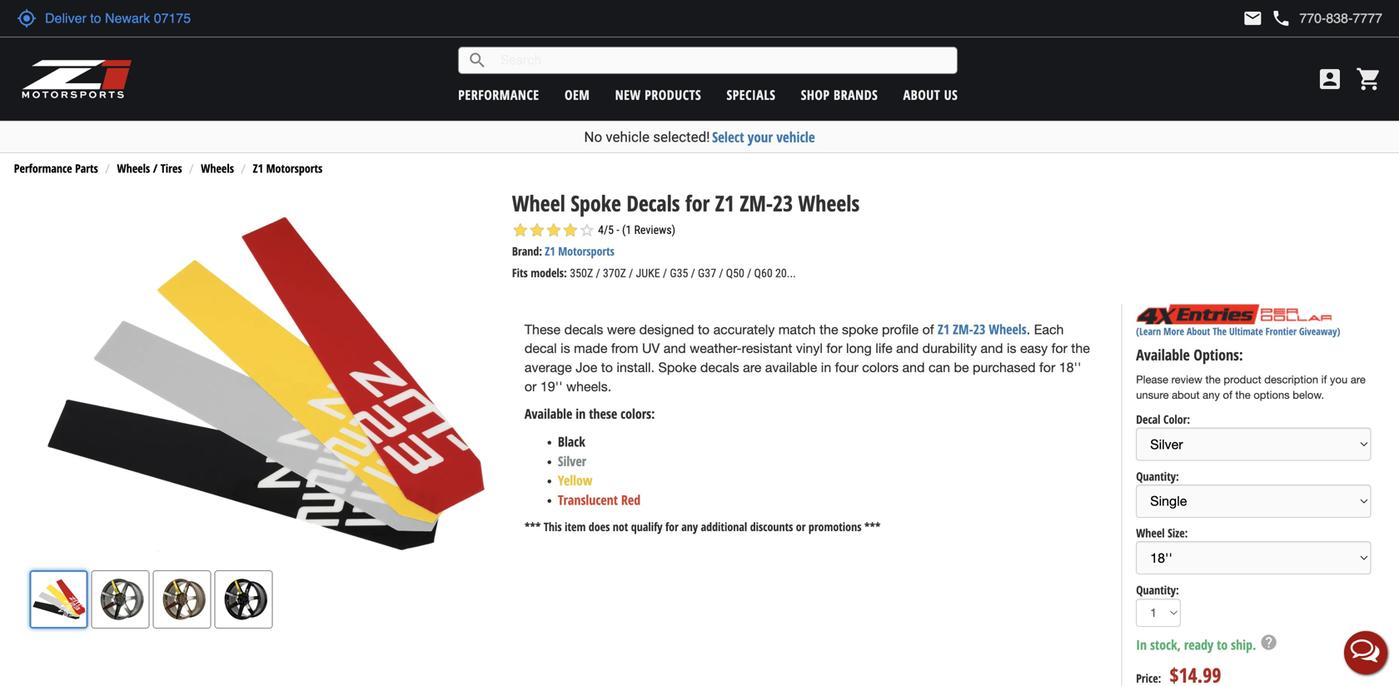 Task type: locate. For each thing, give the bounding box(es) containing it.
0 vertical spatial quantity:
[[1137, 468, 1179, 484]]

(learn
[[1137, 325, 1162, 338]]

description
[[1265, 373, 1319, 386]]

1 horizontal spatial to
[[698, 322, 710, 337]]

for right decals
[[686, 188, 710, 218]]

colors
[[862, 360, 899, 375]]

wheels / tires link
[[117, 161, 182, 176]]

decals
[[627, 188, 680, 218]]

install.
[[617, 360, 655, 375]]

1 horizontal spatial z1 motorsports link
[[545, 243, 615, 259]]

or left 19''
[[525, 379, 537, 394]]

1 horizontal spatial or
[[796, 519, 806, 535]]

1 star from the left
[[512, 222, 529, 239]]

wheels / tires
[[117, 161, 182, 176]]

and
[[664, 341, 686, 356], [897, 341, 919, 356], [981, 341, 1003, 356], [903, 360, 925, 375]]

spoke inside wheel spoke decals for z1 zm-23 wheels star star star star star_border 4/5 - (1 reviews) brand: z1 motorsports fits models: 350z / 370z / juke / g35 / g37 / q50 / q60 20...
[[571, 188, 621, 218]]

2 is from the left
[[1007, 341, 1017, 356]]

0 horizontal spatial about
[[904, 86, 941, 104]]

z1 motorsports link down the star_border
[[545, 243, 615, 259]]

1 vertical spatial quantity:
[[1137, 582, 1179, 598]]

the up vinyl
[[820, 322, 839, 337]]

0 vertical spatial decals
[[565, 322, 604, 337]]

0 vertical spatial to
[[698, 322, 710, 337]]

motorsports right wheels link
[[266, 161, 323, 176]]

spoke down uv
[[659, 360, 697, 375]]

0 vertical spatial wheel
[[512, 188, 565, 218]]

0 vertical spatial spoke
[[571, 188, 621, 218]]

the inside . each decal is made from uv and weather-resistant vinyl for long life and durability and is easy for the average joe to install. spoke decals are available in four colors and can be purchased for 18'' or 19'' wheels.
[[1072, 341, 1090, 356]]

g35
[[670, 267, 689, 280]]

*** left this
[[525, 519, 541, 535]]

about left us at the top of the page
[[904, 86, 941, 104]]

0 horizontal spatial spoke
[[571, 188, 621, 218]]

1 horizontal spatial any
[[1203, 389, 1220, 402]]

decals down weather-
[[701, 360, 740, 375]]

new products
[[615, 86, 702, 104]]

available down 19''
[[525, 405, 573, 423]]

0 horizontal spatial wheel
[[512, 188, 565, 218]]

370z
[[603, 267, 626, 280]]

1 vertical spatial in
[[576, 405, 586, 423]]

z1 right wheels link
[[253, 161, 263, 176]]

1 vertical spatial decals
[[701, 360, 740, 375]]

decals inside . each decal is made from uv and weather-resistant vinyl for long life and durability and is easy for the average joe to install. spoke decals are available in four colors and can be purchased for 18'' or 19'' wheels.
[[701, 360, 740, 375]]

profile
[[882, 322, 919, 337]]

0 vertical spatial 23
[[773, 188, 793, 218]]

no vehicle selected! select your vehicle
[[584, 127, 815, 147]]

is up purchased
[[1007, 341, 1017, 356]]

23 down select your vehicle link
[[773, 188, 793, 218]]

g37
[[698, 267, 717, 280]]

0 horizontal spatial any
[[682, 519, 698, 535]]

price:
[[1137, 671, 1162, 686]]

4/5 -
[[598, 223, 620, 237]]

in inside . each decal is made from uv and weather-resistant vinyl for long life and durability and is easy for the average joe to install. spoke decals are available in four colors and can be purchased for 18'' or 19'' wheels.
[[821, 360, 832, 375]]

black
[[558, 433, 585, 451]]

vehicle right your
[[777, 127, 815, 147]]

1 horizontal spatial wheel
[[1137, 525, 1165, 541]]

20...
[[776, 267, 796, 280]]

decals up made
[[565, 322, 604, 337]]

decals inside these decals were designed to accurately match the spoke profile of z1 zm-23 wheels
[[565, 322, 604, 337]]

0 horizontal spatial decals
[[565, 322, 604, 337]]

1 vertical spatial 23
[[974, 320, 986, 338]]

1 horizontal spatial available
[[1137, 345, 1190, 365]]

1 horizontal spatial 23
[[974, 320, 986, 338]]

zm- down your
[[740, 188, 773, 218]]

23 up durability
[[974, 320, 986, 338]]

z1 zm-23 wheels link
[[938, 320, 1027, 338]]

0 horizontal spatial to
[[601, 360, 613, 375]]

z1 motorsports
[[253, 161, 323, 176]]

is right decal
[[561, 341, 570, 356]]

fits
[[512, 265, 528, 281]]

.
[[1027, 322, 1031, 337]]

*** this item does not qualify for any additional discounts or promotions ***
[[525, 519, 881, 535]]

are
[[743, 360, 762, 375], [1351, 373, 1366, 386]]

any inside (learn more about the ultimate frontier giveaway) available options: please review the product description if you are unsure about any of the options below.
[[1203, 389, 1220, 402]]

in left these
[[576, 405, 586, 423]]

0 horizontal spatial zm-
[[740, 188, 773, 218]]

*** right the promotions
[[865, 519, 881, 535]]

the up 18'' at bottom
[[1072, 341, 1090, 356]]

1 horizontal spatial motorsports
[[558, 243, 615, 259]]

0 horizontal spatial in
[[576, 405, 586, 423]]

1 *** from the left
[[525, 519, 541, 535]]

0 horizontal spatial vehicle
[[606, 129, 650, 145]]

unsure
[[1137, 389, 1169, 402]]

this
[[544, 519, 562, 535]]

z1 motorsports link right wheels link
[[253, 161, 323, 176]]

1 horizontal spatial about
[[1187, 325, 1211, 338]]

0 horizontal spatial or
[[525, 379, 537, 394]]

ship.
[[1231, 636, 1257, 654]]

red
[[621, 491, 641, 509]]

promotions
[[809, 519, 862, 535]]

if
[[1322, 373, 1327, 386]]

to
[[698, 322, 710, 337], [601, 360, 613, 375], [1217, 636, 1228, 654]]

available down the more
[[1137, 345, 1190, 365]]

select your vehicle link
[[712, 127, 815, 147]]

4 star from the left
[[562, 222, 579, 239]]

z1 down select
[[715, 188, 735, 218]]

0 horizontal spatial is
[[561, 341, 570, 356]]

colors:
[[621, 405, 655, 423]]

new products link
[[615, 86, 702, 104]]

0 horizontal spatial motorsports
[[266, 161, 323, 176]]

z1
[[253, 161, 263, 176], [715, 188, 735, 218], [545, 243, 555, 259], [938, 320, 950, 338]]

wheels
[[117, 161, 150, 176], [201, 161, 234, 176], [799, 188, 860, 218], [989, 320, 1027, 338]]

any left additional
[[682, 519, 698, 535]]

wheel for spoke
[[512, 188, 565, 218]]

0 horizontal spatial 23
[[773, 188, 793, 218]]

1 horizontal spatial ***
[[865, 519, 881, 535]]

available
[[1137, 345, 1190, 365], [525, 405, 573, 423]]

zm-
[[740, 188, 773, 218], [953, 320, 974, 338]]

any
[[1203, 389, 1220, 402], [682, 519, 698, 535]]

0 horizontal spatial available
[[525, 405, 573, 423]]

silver
[[558, 452, 587, 470]]

account_box link
[[1313, 66, 1348, 92]]

the
[[820, 322, 839, 337], [1072, 341, 1090, 356], [1206, 373, 1221, 386], [1236, 389, 1251, 402]]

are down resistant
[[743, 360, 762, 375]]

0 horizontal spatial of
[[923, 322, 934, 337]]

1 vertical spatial or
[[796, 519, 806, 535]]

wheel left size:
[[1137, 525, 1165, 541]]

are inside . each decal is made from uv and weather-resistant vinyl for long life and durability and is easy for the average joe to install. spoke decals are available in four colors and can be purchased for 18'' or 19'' wheels.
[[743, 360, 762, 375]]

0 vertical spatial any
[[1203, 389, 1220, 402]]

z1 up durability
[[938, 320, 950, 338]]

1 vertical spatial zm-
[[953, 320, 974, 338]]

0 vertical spatial about
[[904, 86, 941, 104]]

about inside (learn more about the ultimate frontier giveaway) available options: please review the product description if you are unsure about any of the options below.
[[1187, 325, 1211, 338]]

19''
[[541, 379, 563, 394]]

decal
[[1137, 412, 1161, 427]]

and down designed in the top left of the page
[[664, 341, 686, 356]]

0 horizontal spatial ***
[[525, 519, 541, 535]]

18''
[[1060, 360, 1082, 375]]

brand:
[[512, 243, 542, 259]]

the inside these decals were designed to accurately match the spoke profile of z1 zm-23 wheels
[[820, 322, 839, 337]]

1 horizontal spatial vehicle
[[777, 127, 815, 147]]

of right profile
[[923, 322, 934, 337]]

zm- up durability
[[953, 320, 974, 338]]

joe
[[576, 360, 598, 375]]

2 horizontal spatial to
[[1217, 636, 1228, 654]]

oem
[[565, 86, 590, 104]]

/ left q60
[[747, 267, 752, 280]]

about left the
[[1187, 325, 1211, 338]]

0 vertical spatial of
[[923, 322, 934, 337]]

giveaway)
[[1300, 325, 1341, 338]]

0 horizontal spatial z1 motorsports link
[[253, 161, 323, 176]]

1 vertical spatial of
[[1223, 389, 1233, 402]]

1 vertical spatial wheel
[[1137, 525, 1165, 541]]

0 vertical spatial available
[[1137, 345, 1190, 365]]

be
[[954, 360, 969, 375]]

0 vertical spatial zm-
[[740, 188, 773, 218]]

1 horizontal spatial is
[[1007, 341, 1017, 356]]

1 vertical spatial motorsports
[[558, 243, 615, 259]]

or right discounts at the right
[[796, 519, 806, 535]]

these
[[589, 405, 618, 423]]

options
[[1254, 389, 1290, 402]]

shop brands
[[801, 86, 878, 104]]

1 horizontal spatial are
[[1351, 373, 1366, 386]]

(learn more about the ultimate frontier giveaway) available options: please review the product description if you are unsure about any of the options below.
[[1137, 325, 1366, 402]]

/ left g35
[[663, 267, 667, 280]]

any right about on the bottom right of the page
[[1203, 389, 1220, 402]]

0 horizontal spatial are
[[743, 360, 762, 375]]

weather-
[[690, 341, 742, 356]]

1 vertical spatial to
[[601, 360, 613, 375]]

1 vertical spatial spoke
[[659, 360, 697, 375]]

of inside (learn more about the ultimate frontier giveaway) available options: please review the product description if you are unsure about any of the options below.
[[1223, 389, 1233, 402]]

wheel inside wheel spoke decals for z1 zm-23 wheels star star star star star_border 4/5 - (1 reviews) brand: z1 motorsports fits models: 350z / 370z / juke / g35 / g37 / q50 / q60 20...
[[512, 188, 565, 218]]

/ right the g37
[[719, 267, 724, 280]]

spoke
[[842, 322, 879, 337]]

of down the product
[[1223, 389, 1233, 402]]

mail phone
[[1243, 8, 1292, 28]]

vehicle right no
[[606, 129, 650, 145]]

are right you
[[1351, 373, 1366, 386]]

0 vertical spatial or
[[525, 379, 537, 394]]

0 vertical spatial in
[[821, 360, 832, 375]]

/
[[153, 161, 158, 176], [596, 267, 600, 280], [629, 267, 633, 280], [663, 267, 667, 280], [691, 267, 696, 280], [719, 267, 724, 280], [747, 267, 752, 280]]

easy
[[1021, 341, 1048, 356]]

1 is from the left
[[561, 341, 570, 356]]

quantity: up wheel size:
[[1137, 468, 1179, 484]]

us
[[944, 86, 958, 104]]

quantity: up stock,
[[1137, 582, 1179, 598]]

shopping_cart
[[1356, 66, 1383, 92]]

to inside . each decal is made from uv and weather-resistant vinyl for long life and durability and is easy for the average joe to install. spoke decals are available in four colors and can be purchased for 18'' or 19'' wheels.
[[601, 360, 613, 375]]

search
[[468, 50, 488, 70]]

spoke up the star_border
[[571, 188, 621, 218]]

1 horizontal spatial of
[[1223, 389, 1233, 402]]

wheel spoke decals for z1 zm-23 wheels star star star star star_border 4/5 - (1 reviews) brand: z1 motorsports fits models: 350z / 370z / juke / g35 / g37 / q50 / q60 20...
[[512, 188, 860, 281]]

wheel
[[512, 188, 565, 218], [1137, 525, 1165, 541]]

for up four
[[827, 341, 843, 356]]

q60
[[754, 267, 773, 280]]

new
[[615, 86, 641, 104]]

your
[[748, 127, 773, 147]]

motorsports down the star_border
[[558, 243, 615, 259]]

2 vertical spatial to
[[1217, 636, 1228, 654]]

1 vertical spatial about
[[1187, 325, 1211, 338]]

to right joe
[[601, 360, 613, 375]]

in
[[1137, 636, 1147, 654]]

in left four
[[821, 360, 832, 375]]

to left ship.
[[1217, 636, 1228, 654]]

1 horizontal spatial in
[[821, 360, 832, 375]]

to up weather-
[[698, 322, 710, 337]]

1 vertical spatial z1 motorsports link
[[545, 243, 615, 259]]

phone
[[1272, 8, 1292, 28]]

wheel up brand: at the left top
[[512, 188, 565, 218]]

decals
[[565, 322, 604, 337], [701, 360, 740, 375]]

product
[[1224, 373, 1262, 386]]

size:
[[1168, 525, 1188, 541]]

0 vertical spatial motorsports
[[266, 161, 323, 176]]

1 horizontal spatial spoke
[[659, 360, 697, 375]]

z1 motorsports logo image
[[21, 58, 133, 100]]

z1 up models:
[[545, 243, 555, 259]]

1 horizontal spatial decals
[[701, 360, 740, 375]]



Task type: vqa. For each thing, say whether or not it's contained in the screenshot.
and
yes



Task type: describe. For each thing, give the bounding box(es) containing it.
performance link
[[458, 86, 540, 104]]

selected!
[[653, 129, 710, 145]]

ready
[[1185, 636, 1214, 654]]

Search search field
[[488, 48, 957, 73]]

shop brands link
[[801, 86, 878, 104]]

account_box
[[1317, 66, 1344, 92]]

purchased
[[973, 360, 1036, 375]]

item
[[565, 519, 586, 535]]

the down the product
[[1236, 389, 1251, 402]]

options:
[[1194, 345, 1244, 365]]

. each decal is made from uv and weather-resistant vinyl for long life and durability and is easy for the average joe to install. spoke decals are available in four colors and can be purchased for 18'' or 19'' wheels.
[[525, 322, 1090, 394]]

1 quantity: from the top
[[1137, 468, 1179, 484]]

vinyl
[[796, 341, 823, 356]]

about us
[[904, 86, 958, 104]]

vehicle inside no vehicle selected! select your vehicle
[[606, 129, 650, 145]]

discounts
[[750, 519, 793, 535]]

for down each
[[1052, 341, 1068, 356]]

resistant
[[742, 341, 793, 356]]

the
[[1213, 325, 1227, 338]]

for inside wheel spoke decals for z1 zm-23 wheels star star star star star_border 4/5 - (1 reviews) brand: z1 motorsports fits models: 350z / 370z / juke / g35 / g37 / q50 / q60 20...
[[686, 188, 710, 218]]

my_location
[[17, 8, 37, 28]]

performance parts
[[14, 161, 98, 176]]

qualify
[[631, 519, 663, 535]]

available in these colors:
[[525, 405, 655, 423]]

review
[[1172, 373, 1203, 386]]

yellow
[[558, 472, 593, 490]]

2 quantity: from the top
[[1137, 582, 1179, 598]]

are inside (learn more about the ultimate frontier giveaway) available options: please review the product description if you are unsure about any of the options below.
[[1351, 373, 1366, 386]]

for right qualify
[[666, 519, 679, 535]]

designed
[[640, 322, 694, 337]]

/ left tires
[[153, 161, 158, 176]]

to inside in stock, ready to ship. help
[[1217, 636, 1228, 654]]

decal
[[525, 341, 557, 356]]

oem link
[[565, 86, 590, 104]]

of inside these decals were designed to accurately match the spoke profile of z1 zm-23 wheels
[[923, 322, 934, 337]]

shopping_cart link
[[1352, 66, 1383, 92]]

accurately
[[714, 322, 775, 337]]

1 vertical spatial available
[[525, 405, 573, 423]]

spoke inside . each decal is made from uv and weather-resistant vinyl for long life and durability and is easy for the average joe to install. spoke decals are available in four colors and can be purchased for 18'' or 19'' wheels.
[[659, 360, 697, 375]]

or inside . each decal is made from uv and weather-resistant vinyl for long life and durability and is easy for the average joe to install. spoke decals are available in four colors and can be purchased for 18'' or 19'' wheels.
[[525, 379, 537, 394]]

not
[[613, 519, 628, 535]]

available
[[765, 360, 818, 375]]

long
[[846, 341, 872, 356]]

juke
[[636, 267, 660, 280]]

specials
[[727, 86, 776, 104]]

performance parts link
[[14, 161, 98, 176]]

and down profile
[[897, 341, 919, 356]]

four
[[835, 360, 859, 375]]

zm- inside wheel spoke decals for z1 zm-23 wheels star star star star star_border 4/5 - (1 reviews) brand: z1 motorsports fits models: 350z / 370z / juke / g35 / g37 / q50 / q60 20...
[[740, 188, 773, 218]]

these decals were designed to accurately match the spoke profile of z1 zm-23 wheels
[[525, 320, 1027, 338]]

wheels inside wheel spoke decals for z1 zm-23 wheels star star star star star_border 4/5 - (1 reviews) brand: z1 motorsports fits models: 350z / 370z / juke / g35 / g37 / q50 / q60 20...
[[799, 188, 860, 218]]

performance
[[458, 86, 540, 104]]

about us link
[[904, 86, 958, 104]]

each
[[1034, 322, 1064, 337]]

models:
[[531, 265, 567, 281]]

2 *** from the left
[[865, 519, 881, 535]]

these
[[525, 322, 561, 337]]

tires
[[161, 161, 182, 176]]

the down options:
[[1206, 373, 1221, 386]]

2 star from the left
[[529, 222, 546, 239]]

life
[[876, 341, 893, 356]]

uv
[[642, 341, 660, 356]]

match
[[779, 322, 816, 337]]

specials link
[[727, 86, 776, 104]]

1 vertical spatial any
[[682, 519, 698, 535]]

wheel size:
[[1137, 525, 1188, 541]]

for left 18'' at bottom
[[1040, 360, 1056, 375]]

motorsports inside wheel spoke decals for z1 zm-23 wheels star star star star star_border 4/5 - (1 reviews) brand: z1 motorsports fits models: 350z / 370z / juke / g35 / g37 / q50 / q60 20...
[[558, 243, 615, 259]]

wheels.
[[566, 379, 612, 394]]

/ right 370z on the top of the page
[[629, 267, 633, 280]]

you
[[1331, 373, 1348, 386]]

made
[[574, 341, 608, 356]]

wheel for size:
[[1137, 525, 1165, 541]]

23 inside wheel spoke decals for z1 zm-23 wheels star star star star star_border 4/5 - (1 reviews) brand: z1 motorsports fits models: 350z / 370z / juke / g35 / g37 / q50 / q60 20...
[[773, 188, 793, 218]]

1 horizontal spatial zm-
[[953, 320, 974, 338]]

brands
[[834, 86, 878, 104]]

frontier
[[1266, 325, 1297, 338]]

more
[[1164, 325, 1185, 338]]

does
[[589, 519, 610, 535]]

color:
[[1164, 412, 1191, 427]]

decal color:
[[1137, 412, 1191, 427]]

/ left the g37
[[691, 267, 696, 280]]

about
[[1172, 389, 1200, 402]]

wheels link
[[201, 161, 234, 176]]

/ right the 350z
[[596, 267, 600, 280]]

help
[[1260, 634, 1278, 652]]

to inside these decals were designed to accurately match the spoke profile of z1 zm-23 wheels
[[698, 322, 710, 337]]

performance
[[14, 161, 72, 176]]

and left the can
[[903, 360, 925, 375]]

mail link
[[1243, 8, 1263, 28]]

durability
[[923, 341, 977, 356]]

available inside (learn more about the ultimate frontier giveaway) available options: please review the product description if you are unsure about any of the options below.
[[1137, 345, 1190, 365]]

below.
[[1293, 389, 1325, 402]]

translucent
[[558, 491, 618, 509]]

3 star from the left
[[546, 222, 562, 239]]

and down z1 zm-23 wheels link at right top
[[981, 341, 1003, 356]]

additional
[[701, 519, 748, 535]]

stock,
[[1151, 636, 1181, 654]]

(learn more about the ultimate frontier giveaway) link
[[1137, 325, 1341, 338]]

please
[[1137, 373, 1169, 386]]

0 vertical spatial z1 motorsports link
[[253, 161, 323, 176]]



